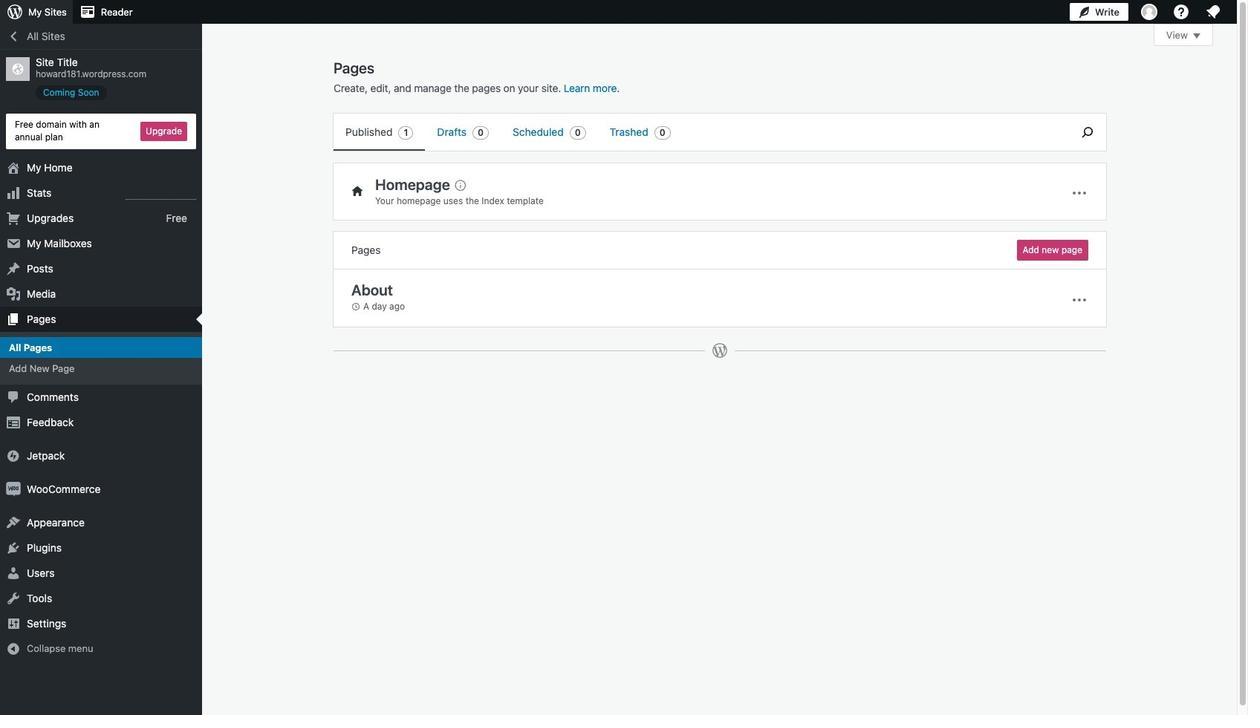 Task type: describe. For each thing, give the bounding box(es) containing it.
manage your notifications image
[[1205, 3, 1223, 21]]

my profile image
[[1142, 4, 1158, 20]]

1 toggle menu image from the top
[[1071, 184, 1089, 202]]

2 toggle menu image from the top
[[1071, 291, 1089, 309]]

1 img image from the top
[[6, 449, 21, 464]]

help image
[[1173, 3, 1191, 21]]



Task type: vqa. For each thing, say whether or not it's contained in the screenshot.
first img from the bottom of the page
yes



Task type: locate. For each thing, give the bounding box(es) containing it.
None search field
[[1070, 114, 1107, 151]]

1 vertical spatial toggle menu image
[[1071, 291, 1089, 309]]

img image
[[6, 449, 21, 464], [6, 482, 21, 497]]

closed image
[[1194, 33, 1201, 39]]

toggle menu image
[[1071, 184, 1089, 202], [1071, 291, 1089, 309]]

1 vertical spatial img image
[[6, 482, 21, 497]]

main content
[[334, 24, 1214, 374]]

more information image
[[453, 178, 467, 191]]

open search image
[[1070, 123, 1107, 141]]

menu
[[334, 114, 1062, 151]]

2 img image from the top
[[6, 482, 21, 497]]

highest hourly views 0 image
[[126, 190, 196, 200]]

0 vertical spatial img image
[[6, 449, 21, 464]]

0 vertical spatial toggle menu image
[[1071, 184, 1089, 202]]



